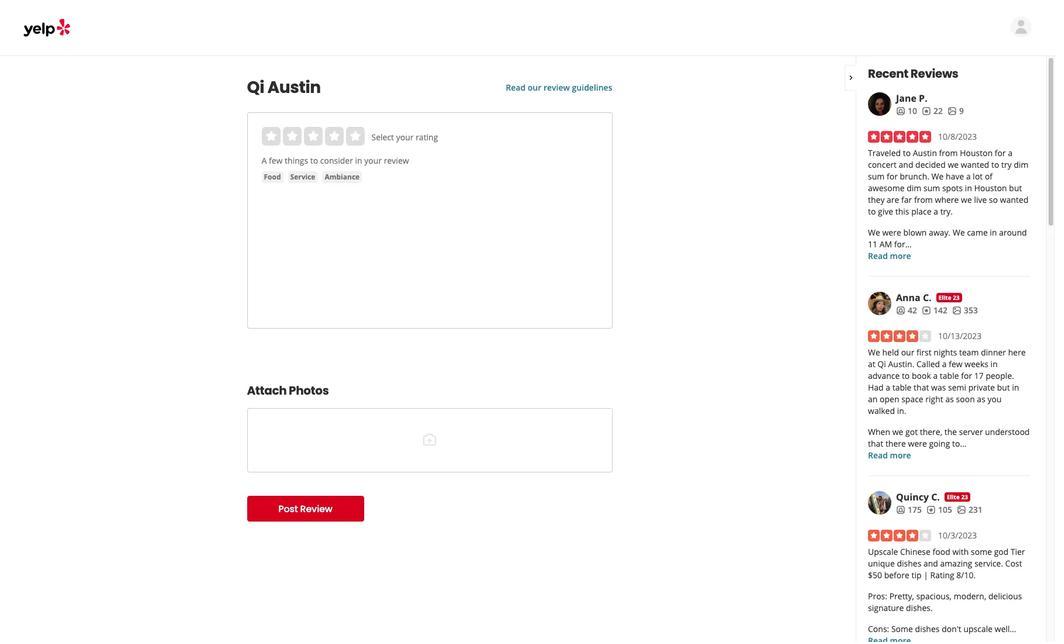 Task type: vqa. For each thing, say whether or not it's contained in the screenshot.
right Business
no



Task type: locate. For each thing, give the bounding box(es) containing it.
table up semi
[[941, 370, 960, 381]]

elite up 105
[[948, 493, 960, 501]]

photos
[[289, 383, 329, 399]]

elite 23 link for anna c.
[[937, 293, 963, 302]]

1 horizontal spatial wanted
[[1001, 194, 1029, 205]]

0 vertical spatial elite
[[939, 294, 952, 302]]

0 vertical spatial from
[[940, 147, 958, 159]]

1 horizontal spatial 23
[[962, 493, 969, 501]]

3 friends element from the top
[[897, 504, 922, 516]]

1 vertical spatial more
[[891, 450, 912, 461]]

0 vertical spatial 16 review v2 image
[[922, 106, 932, 116]]

c. up 16 review v2 icon
[[924, 291, 932, 304]]

1 vertical spatial table
[[893, 382, 912, 393]]

some
[[892, 624, 914, 635]]

but down try on the right top
[[1010, 183, 1023, 194]]

and up brunch.
[[899, 159, 914, 170]]

for inside we held our first nights team dinner here at qi austin. called a few weeks in advance to book a table for 17 people. had a table that was semi private but in an open space right as soon as you walked in.
[[962, 370, 973, 381]]

friends element
[[897, 105, 918, 117], [897, 305, 918, 316], [897, 504, 922, 516]]

11
[[869, 239, 878, 250]]

well…
[[995, 624, 1017, 635]]

friends element down quincy
[[897, 504, 922, 516]]

select
[[372, 132, 394, 143]]

0 vertical spatial read more button
[[869, 250, 912, 262]]

1 4 star rating image from the top
[[869, 330, 932, 342]]

4 star rating image for anna c.
[[869, 330, 932, 342]]

team
[[960, 347, 980, 358]]

austin.
[[889, 359, 915, 370]]

we
[[948, 159, 959, 170], [962, 194, 973, 205], [893, 426, 904, 438]]

table up space
[[893, 382, 912, 393]]

0 vertical spatial dishes
[[898, 558, 922, 569]]

16 photos v2 image
[[948, 106, 958, 116], [953, 306, 962, 315], [958, 505, 967, 515]]

dishes down dishes.
[[916, 624, 940, 635]]

reviews element right 175
[[927, 504, 953, 516]]

1 vertical spatial our
[[902, 347, 915, 358]]

0 vertical spatial 4 star rating image
[[869, 330, 932, 342]]

read for we
[[869, 450, 888, 461]]

we inside we held our first nights team dinner here at qi austin. called a few weeks in advance to book a table for 17 people. had a table that was semi private but in an open space right as soon as you walked in.
[[869, 347, 881, 358]]

1 horizontal spatial dim
[[1015, 159, 1029, 170]]

2 read more button from the top
[[869, 450, 912, 462]]

2 horizontal spatial for
[[995, 147, 1007, 159]]

photos element containing 353
[[953, 305, 979, 316]]

more down there
[[891, 450, 912, 461]]

4 star rating image
[[869, 330, 932, 342], [869, 530, 932, 542]]

read
[[506, 82, 526, 93], [869, 250, 888, 261], [869, 450, 888, 461]]

1 vertical spatial dim
[[907, 183, 922, 194]]

a up try on the right top
[[1009, 147, 1013, 159]]

attach photos
[[247, 383, 329, 399]]

in down people. at the right bottom of page
[[1013, 382, 1020, 393]]

0 vertical spatial read
[[506, 82, 526, 93]]

1 more from the top
[[891, 250, 912, 261]]

around
[[1000, 227, 1028, 238]]

0 horizontal spatial were
[[883, 227, 902, 238]]

in.
[[898, 405, 907, 416]]

0 vertical spatial we
[[948, 159, 959, 170]]

few down nights at the right
[[949, 359, 963, 370]]

photos element right 105
[[958, 504, 983, 516]]

1 vertical spatial read
[[869, 250, 888, 261]]

read our review guidelines link
[[506, 82, 613, 93]]

elite 23 up '142'
[[939, 294, 960, 302]]

0 vertical spatial read more
[[869, 250, 912, 261]]

0 vertical spatial 16 friends v2 image
[[897, 306, 906, 315]]

16 friends v2 image
[[897, 306, 906, 315], [897, 505, 906, 515]]

to down 5 star rating 'image'
[[904, 147, 911, 159]]

16 review v2 image
[[922, 306, 932, 315]]

read more button for 11
[[869, 250, 912, 262]]

0 horizontal spatial your
[[365, 155, 382, 166]]

1 vertical spatial for
[[887, 171, 898, 182]]

photos element for anna c.
[[953, 305, 979, 316]]

2 vertical spatial reviews element
[[927, 504, 953, 516]]

that
[[914, 382, 930, 393], [869, 438, 884, 449]]

2 vertical spatial 16 photos v2 image
[[958, 505, 967, 515]]

1 horizontal spatial qi
[[878, 359, 887, 370]]

a few things to consider in your review
[[262, 155, 409, 166]]

to inside we held our first nights team dinner here at qi austin. called a few weeks in advance to book a table for 17 people. had a table that was semi private but in an open space right as soon as you walked in.
[[903, 370, 910, 381]]

of
[[986, 171, 993, 182]]

qi inside we held our first nights team dinner here at qi austin. called a few weeks in advance to book a table for 17 people. had a table that was semi private but in an open space right as soon as you walked in.
[[878, 359, 887, 370]]

1 vertical spatial were
[[909, 438, 928, 449]]

1 horizontal spatial table
[[941, 370, 960, 381]]

review down select your rating
[[384, 155, 409, 166]]

1 vertical spatial wanted
[[1001, 194, 1029, 205]]

16 photos v2 image left "231"
[[958, 505, 967, 515]]

0 horizontal spatial that
[[869, 438, 884, 449]]

1 vertical spatial review
[[384, 155, 409, 166]]

1 vertical spatial elite
[[948, 493, 960, 501]]

guidelines
[[572, 82, 613, 93]]

1 vertical spatial elite 23 link
[[945, 493, 971, 502]]

0 vertical spatial that
[[914, 382, 930, 393]]

as
[[946, 394, 955, 405], [978, 394, 986, 405]]

service
[[290, 172, 316, 182]]

23 up 10/13/2023
[[954, 294, 960, 302]]

1 read more from the top
[[869, 250, 912, 261]]

attach photos image
[[423, 433, 437, 447]]

1 vertical spatial c.
[[932, 491, 941, 504]]

42
[[908, 305, 918, 316]]

spots
[[943, 183, 964, 194]]

2 vertical spatial we
[[893, 426, 904, 438]]

but down people. at the right bottom of page
[[998, 382, 1011, 393]]

105
[[939, 504, 953, 515]]

few
[[269, 155, 283, 166], [949, 359, 963, 370]]

23 for anna c.
[[954, 294, 960, 302]]

were down "got"
[[909, 438, 928, 449]]

0 vertical spatial qi
[[247, 76, 264, 99]]

read more button down there
[[869, 450, 912, 462]]

your
[[396, 132, 414, 143], [365, 155, 382, 166]]

dim right try on the right top
[[1015, 159, 1029, 170]]

upscale chinese food with some god tier unique dishes and amazing service. cost $50 before tip | rating 8/10.
[[869, 546, 1026, 581]]

read more button
[[869, 250, 912, 262], [869, 450, 912, 462]]

try.
[[941, 206, 954, 217]]

but inside we held our first nights team dinner here at qi austin. called a few weeks in advance to book a table for 17 people. had a table that was semi private but in an open space right as soon as you walked in.
[[998, 382, 1011, 393]]

jeremy m. image
[[1011, 16, 1032, 37]]

austin up decided
[[914, 147, 938, 159]]

read more
[[869, 250, 912, 261], [869, 450, 912, 461]]

1 as from the left
[[946, 394, 955, 405]]

16 photos v2 image left 353
[[953, 306, 962, 315]]

in right came at the right top of page
[[991, 227, 998, 238]]

elite for quincy c.
[[948, 493, 960, 501]]

0 vertical spatial more
[[891, 250, 912, 261]]

dim
[[1015, 159, 1029, 170], [907, 183, 922, 194]]

read more down the am
[[869, 250, 912, 261]]

open
[[880, 394, 900, 405]]

1 vertical spatial read more
[[869, 450, 912, 461]]

elite up '142'
[[939, 294, 952, 302]]

more down for…
[[891, 250, 912, 261]]

elite 23 link up '142'
[[937, 293, 963, 302]]

decided
[[916, 159, 946, 170]]

for up awesome at the top of the page
[[887, 171, 898, 182]]

review
[[300, 502, 333, 516]]

c. for anna c.
[[924, 291, 932, 304]]

0 vertical spatial c.
[[924, 291, 932, 304]]

recent reviews
[[869, 66, 959, 82]]

that down book
[[914, 382, 930, 393]]

as down semi
[[946, 394, 955, 405]]

dishes
[[898, 558, 922, 569], [916, 624, 940, 635]]

2 more from the top
[[891, 450, 912, 461]]

1 vertical spatial austin
[[914, 147, 938, 159]]

0 vertical spatial elite 23
[[939, 294, 960, 302]]

reviews element down 'p.'
[[922, 105, 944, 117]]

None radio
[[262, 127, 280, 146], [283, 127, 302, 146], [304, 127, 323, 146], [325, 127, 344, 146], [262, 127, 280, 146], [283, 127, 302, 146], [304, 127, 323, 146], [325, 127, 344, 146]]

1 16 friends v2 image from the top
[[897, 306, 906, 315]]

16 review v2 image left 105
[[927, 505, 936, 515]]

from down '10/8/2023'
[[940, 147, 958, 159]]

to down the they
[[869, 206, 876, 217]]

chinese
[[901, 546, 931, 557]]

were up the am
[[883, 227, 902, 238]]

1 vertical spatial dishes
[[916, 624, 940, 635]]

were inside when we got there, the server understood that there were going to…
[[909, 438, 928, 449]]

try
[[1002, 159, 1012, 170]]

23 up 10/3/2023
[[962, 493, 969, 501]]

elite 23 for quincy c.
[[948, 493, 969, 501]]

qi austin
[[247, 76, 321, 99]]

None radio
[[346, 127, 365, 146]]

tip
[[912, 570, 922, 581]]

book
[[912, 370, 932, 381]]

2 16 friends v2 image from the top
[[897, 505, 906, 515]]

10/8/2023
[[939, 131, 978, 142]]

houston down of at the right top
[[975, 183, 1008, 194]]

1 horizontal spatial your
[[396, 132, 414, 143]]

1 vertical spatial 16 photos v2 image
[[953, 306, 962, 315]]

and
[[899, 159, 914, 170], [924, 558, 939, 569]]

c. up 105
[[932, 491, 941, 504]]

in inside we were blown away. we came in around 11 am for…
[[991, 227, 998, 238]]

9
[[960, 105, 965, 116]]

16 review v2 image left 22
[[922, 106, 932, 116]]

post review button
[[247, 496, 364, 522]]

read more button down the am
[[869, 250, 912, 262]]

0 vertical spatial 23
[[954, 294, 960, 302]]

elite 23 up 105
[[948, 493, 969, 501]]

dim down brunch.
[[907, 183, 922, 194]]

1 vertical spatial 16 review v2 image
[[927, 505, 936, 515]]

friends element down jane
[[897, 105, 918, 117]]

signature
[[869, 602, 905, 614]]

an
[[869, 394, 878, 405]]

our up austin. at the right
[[902, 347, 915, 358]]

we left live
[[962, 194, 973, 205]]

0 vertical spatial friends element
[[897, 105, 918, 117]]

0 horizontal spatial wanted
[[962, 159, 990, 170]]

photos element containing 231
[[958, 504, 983, 516]]

1 horizontal spatial our
[[902, 347, 915, 358]]

23
[[954, 294, 960, 302], [962, 493, 969, 501]]

wanted up lot
[[962, 159, 990, 170]]

1 horizontal spatial and
[[924, 558, 939, 569]]

2 vertical spatial photos element
[[958, 504, 983, 516]]

houston up lot
[[961, 147, 993, 159]]

0 vertical spatial review
[[544, 82, 570, 93]]

0 horizontal spatial we
[[893, 426, 904, 438]]

0 vertical spatial but
[[1010, 183, 1023, 194]]

1 vertical spatial 23
[[962, 493, 969, 501]]

elite 23 link up 105
[[945, 493, 971, 502]]

food
[[933, 546, 951, 557]]

for left '17'
[[962, 370, 973, 381]]

from up place
[[915, 194, 934, 205]]

16 friends v2 image left 42 at the right top
[[897, 306, 906, 315]]

4 star rating image up the held
[[869, 330, 932, 342]]

photos element right 22
[[948, 105, 965, 117]]

photos element right '142'
[[953, 305, 979, 316]]

0 horizontal spatial table
[[893, 382, 912, 393]]

anna
[[897, 291, 921, 304]]

we up there
[[893, 426, 904, 438]]

dishes down chinese
[[898, 558, 922, 569]]

353
[[965, 305, 979, 316]]

right
[[926, 394, 944, 405]]

before
[[885, 570, 910, 581]]

1 horizontal spatial we
[[948, 159, 959, 170]]

austin
[[268, 76, 321, 99], [914, 147, 938, 159]]

2 horizontal spatial we
[[962, 194, 973, 205]]

2 4 star rating image from the top
[[869, 530, 932, 542]]

read more for 11
[[869, 250, 912, 261]]

reviews element right 42 at the right top
[[922, 305, 948, 316]]

austin up rating element
[[268, 76, 321, 99]]

0 vertical spatial and
[[899, 159, 914, 170]]

but inside the traveled to austin from houston for a concert and decided we wanted to try dim sum for brunch. we have a lot of awesome dim sum spots in houston but they are far from where we live so wanted to give this place a try.
[[1010, 183, 1023, 194]]

dinner
[[982, 347, 1007, 358]]

we up "have"
[[948, 159, 959, 170]]

reviews element containing 105
[[927, 504, 953, 516]]

review left guidelines
[[544, 82, 570, 93]]

for up try on the right top
[[995, 147, 1007, 159]]

more for am
[[891, 250, 912, 261]]

there,
[[921, 426, 943, 438]]

1 vertical spatial friends element
[[897, 305, 918, 316]]

qi austin link
[[247, 76, 478, 99]]

sum up where
[[924, 183, 941, 194]]

photos element
[[948, 105, 965, 117], [953, 305, 979, 316], [958, 504, 983, 516]]

sum down concert
[[869, 171, 885, 182]]

1 horizontal spatial that
[[914, 382, 930, 393]]

8/10.
[[957, 570, 976, 581]]

2 vertical spatial for
[[962, 370, 973, 381]]

at
[[869, 359, 876, 370]]

16 photos v2 image left 9
[[948, 106, 958, 116]]

16 review v2 image
[[922, 106, 932, 116], [927, 505, 936, 515]]

and up |
[[924, 558, 939, 569]]

space
[[902, 394, 924, 405]]

1 horizontal spatial sum
[[924, 183, 941, 194]]

elite for anna c.
[[939, 294, 952, 302]]

our inside we held our first nights team dinner here at qi austin. called a few weeks in advance to book a table for 17 people. had a table that was semi private but in an open space right as soon as you walked in.
[[902, 347, 915, 358]]

reviews
[[911, 66, 959, 82]]

elite 23 link for quincy c.
[[945, 493, 971, 502]]

your left rating
[[396, 132, 414, 143]]

0 horizontal spatial sum
[[869, 171, 885, 182]]

blown
[[904, 227, 927, 238]]

friends element containing 175
[[897, 504, 922, 516]]

2 read more from the top
[[869, 450, 912, 461]]

0 horizontal spatial few
[[269, 155, 283, 166]]

1 horizontal spatial for
[[962, 370, 973, 381]]

4 star rating image up chinese
[[869, 530, 932, 542]]

your down select
[[365, 155, 382, 166]]

0 horizontal spatial 23
[[954, 294, 960, 302]]

1 vertical spatial we
[[962, 194, 973, 205]]

1 vertical spatial reviews element
[[922, 305, 948, 316]]

1 vertical spatial few
[[949, 359, 963, 370]]

reviews element
[[922, 105, 944, 117], [922, 305, 948, 316], [927, 504, 953, 516]]

that down the when
[[869, 438, 884, 449]]

1 friends element from the top
[[897, 105, 918, 117]]

concert
[[869, 159, 897, 170]]

to down austin. at the right
[[903, 370, 910, 381]]

0 vertical spatial wanted
[[962, 159, 990, 170]]

16 review v2 image for 22
[[922, 106, 932, 116]]

ambiance
[[325, 172, 360, 182]]

friends element containing 42
[[897, 305, 918, 316]]

1 vertical spatial 16 friends v2 image
[[897, 505, 906, 515]]

pros: pretty, spacious, modern, delicious signature dishes.
[[869, 591, 1023, 614]]

our left guidelines
[[528, 82, 542, 93]]

as down private
[[978, 394, 986, 405]]

we down decided
[[932, 171, 944, 182]]

reviews element containing 142
[[922, 305, 948, 316]]

1 vertical spatial sum
[[924, 183, 941, 194]]

in right the spots
[[966, 183, 973, 194]]

our
[[528, 82, 542, 93], [902, 347, 915, 358]]

23 for quincy c.
[[962, 493, 969, 501]]

and inside upscale chinese food with some god tier unique dishes and amazing service. cost $50 before tip | rating 8/10.
[[924, 558, 939, 569]]

1 read more button from the top
[[869, 250, 912, 262]]

friends element down anna
[[897, 305, 918, 316]]

c.
[[924, 291, 932, 304], [932, 491, 941, 504]]

we inside when we got there, the server understood that there were going to…
[[893, 426, 904, 438]]

0 horizontal spatial our
[[528, 82, 542, 93]]

1 vertical spatial but
[[998, 382, 1011, 393]]

1 horizontal spatial were
[[909, 438, 928, 449]]

1 vertical spatial and
[[924, 558, 939, 569]]

1 vertical spatial photos element
[[953, 305, 979, 316]]

wanted right so
[[1001, 194, 1029, 205]]

recent
[[869, 66, 909, 82]]

16 friends v2 image left 175
[[897, 505, 906, 515]]

0 horizontal spatial for
[[887, 171, 898, 182]]

but
[[1010, 183, 1023, 194], [998, 382, 1011, 393]]

photo of jane p. image
[[869, 92, 892, 116]]

2 friends element from the top
[[897, 305, 918, 316]]

0 vertical spatial photos element
[[948, 105, 965, 117]]

2 vertical spatial read
[[869, 450, 888, 461]]

close sidebar icon image
[[847, 73, 856, 82], [847, 73, 856, 82]]

1 vertical spatial elite 23
[[948, 493, 969, 501]]

0 horizontal spatial and
[[899, 159, 914, 170]]

from
[[940, 147, 958, 159], [915, 194, 934, 205]]

friends element containing 10
[[897, 105, 918, 117]]

in
[[355, 155, 362, 166], [966, 183, 973, 194], [991, 227, 998, 238], [991, 359, 998, 370], [1013, 382, 1020, 393]]

few right a
[[269, 155, 283, 166]]

0 vertical spatial reviews element
[[922, 105, 944, 117]]

read more down there
[[869, 450, 912, 461]]

photo of anna c. image
[[869, 292, 892, 315]]

1 vertical spatial qi
[[878, 359, 887, 370]]

0 vertical spatial dim
[[1015, 159, 1029, 170]]

17
[[975, 370, 984, 381]]

we up at
[[869, 347, 881, 358]]

1 vertical spatial that
[[869, 438, 884, 449]]

1 vertical spatial 4 star rating image
[[869, 530, 932, 542]]

more for were
[[891, 450, 912, 461]]

photos element for quincy c.
[[958, 504, 983, 516]]



Task type: describe. For each thing, give the bounding box(es) containing it.
16 review v2 image for 105
[[927, 505, 936, 515]]

austin inside the traveled to austin from houston for a concert and decided we wanted to try dim sum for brunch. we have a lot of awesome dim sum spots in houston but they are far from where we live so wanted to give this place a try.
[[914, 147, 938, 159]]

jane p.
[[897, 92, 928, 105]]

0 horizontal spatial qi
[[247, 76, 264, 99]]

reviews element for quincy c.
[[927, 504, 953, 516]]

16 photos v2 image for quincy c.
[[958, 505, 967, 515]]

lot
[[974, 171, 983, 182]]

10/3/2023
[[939, 530, 978, 541]]

post
[[279, 502, 298, 516]]

read more for there
[[869, 450, 912, 461]]

was
[[932, 382, 947, 393]]

0 vertical spatial table
[[941, 370, 960, 381]]

16 friends v2 image for quincy
[[897, 505, 906, 515]]

called
[[917, 359, 941, 370]]

anna c.
[[897, 291, 932, 304]]

god
[[995, 546, 1009, 557]]

are
[[887, 194, 900, 205]]

in inside the traveled to austin from houston for a concert and decided we wanted to try dim sum for brunch. we have a lot of awesome dim sum spots in houston but they are far from where we live so wanted to give this place a try.
[[966, 183, 973, 194]]

|
[[924, 570, 929, 581]]

don't
[[942, 624, 962, 635]]

a left lot
[[967, 171, 971, 182]]

jane
[[897, 92, 917, 105]]

16 friends v2 image
[[897, 106, 906, 116]]

had
[[869, 382, 884, 393]]

we left came at the right top of page
[[953, 227, 966, 238]]

c. for quincy c.
[[932, 491, 941, 504]]

1 vertical spatial houston
[[975, 183, 1008, 194]]

modern,
[[954, 591, 987, 602]]

0 vertical spatial sum
[[869, 171, 885, 182]]

0 vertical spatial houston
[[961, 147, 993, 159]]

soon
[[957, 394, 976, 405]]

0 vertical spatial 16 photos v2 image
[[948, 106, 958, 116]]

we up "11"
[[869, 227, 881, 238]]

when we got there, the server understood that there were going to…
[[869, 426, 1031, 449]]

16 friends v2 image for anna
[[897, 306, 906, 315]]

place
[[912, 206, 932, 217]]

to right things
[[310, 155, 318, 166]]

and inside the traveled to austin from houston for a concert and decided we wanted to try dim sum for brunch. we have a lot of awesome dim sum spots in houston but they are far from where we live so wanted to give this place a try.
[[899, 159, 914, 170]]

that inside we held our first nights team dinner here at qi austin. called a few weeks in advance to book a table for 17 people. had a table that was semi private but in an open space right as soon as you walked in.
[[914, 382, 930, 393]]

where
[[936, 194, 960, 205]]

read for traveled
[[869, 250, 888, 261]]

select your rating
[[372, 132, 438, 143]]

came
[[968, 227, 988, 238]]

with
[[953, 546, 969, 557]]

you
[[988, 394, 1002, 405]]

held
[[883, 347, 900, 358]]

1 vertical spatial your
[[365, 155, 382, 166]]

0 horizontal spatial review
[[384, 155, 409, 166]]

2 as from the left
[[978, 394, 986, 405]]

have
[[946, 171, 965, 182]]

0 horizontal spatial dim
[[907, 183, 922, 194]]

far
[[902, 194, 913, 205]]

post review
[[279, 502, 333, 516]]

1 horizontal spatial review
[[544, 82, 570, 93]]

people.
[[986, 370, 1015, 381]]

for…
[[895, 239, 912, 250]]

upscale
[[869, 546, 899, 557]]

a left "try."
[[934, 206, 939, 217]]

we were blown away. we came in around 11 am for…
[[869, 227, 1028, 250]]

were inside we were blown away. we came in around 11 am for…
[[883, 227, 902, 238]]

quincy
[[897, 491, 929, 504]]

first
[[917, 347, 932, 358]]

0 horizontal spatial from
[[915, 194, 934, 205]]

a up open at right
[[886, 382, 891, 393]]

friends element for quincy c.
[[897, 504, 922, 516]]

231
[[969, 504, 983, 515]]

brunch.
[[901, 171, 930, 182]]

this
[[896, 206, 910, 217]]

16 photos v2 image for anna c.
[[953, 306, 962, 315]]

photo of quincy c. image
[[869, 491, 892, 515]]

142
[[934, 305, 948, 316]]

friends element for anna c.
[[897, 305, 918, 316]]

delicious
[[989, 591, 1023, 602]]

server
[[960, 426, 984, 438]]

to…
[[953, 438, 967, 449]]

give
[[879, 206, 894, 217]]

a down nights at the right
[[943, 359, 947, 370]]

am
[[880, 239, 893, 250]]

in right the "consider"
[[355, 155, 362, 166]]

awesome
[[869, 183, 905, 194]]

rating
[[416, 132, 438, 143]]

dishes inside upscale chinese food with some god tier unique dishes and amazing service. cost $50 before tip | rating 8/10.
[[898, 558, 922, 569]]

some
[[972, 546, 993, 557]]

here
[[1009, 347, 1026, 358]]

$50
[[869, 570, 883, 581]]

few inside we held our first nights team dinner here at qi austin. called a few weeks in advance to book a table for 17 people. had a table that was semi private but in an open space right as soon as you walked in.
[[949, 359, 963, 370]]

in down dinner
[[991, 359, 998, 370]]

elite 23 for anna c.
[[939, 294, 960, 302]]

cost
[[1006, 558, 1023, 569]]

pretty,
[[890, 591, 915, 602]]

nights
[[934, 347, 958, 358]]

when
[[869, 426, 891, 438]]

attach
[[247, 383, 287, 399]]

understood
[[986, 426, 1031, 438]]

read more button for there
[[869, 450, 912, 462]]

things
[[285, 155, 308, 166]]

5 star rating image
[[869, 131, 932, 143]]

175
[[908, 504, 922, 515]]

10
[[908, 105, 918, 116]]

p.
[[920, 92, 928, 105]]

reviews element for anna c.
[[922, 305, 948, 316]]

live
[[975, 194, 988, 205]]

the
[[945, 426, 958, 438]]

so
[[990, 194, 999, 205]]

a up was
[[934, 370, 938, 381]]

rating element
[[262, 127, 365, 146]]

advance
[[869, 370, 900, 381]]

amazing
[[941, 558, 973, 569]]

walked
[[869, 405, 896, 416]]

0 vertical spatial your
[[396, 132, 414, 143]]

they
[[869, 194, 885, 205]]

service.
[[975, 558, 1004, 569]]

dishes.
[[907, 602, 933, 614]]

away.
[[930, 227, 951, 238]]

traveled to austin from houston for a concert and decided we wanted to try dim sum for brunch. we have a lot of awesome dim sum spots in houston but they are far from where we live so wanted to give this place a try.
[[869, 147, 1029, 217]]

weeks
[[965, 359, 989, 370]]

that inside when we got there, the server understood that there were going to…
[[869, 438, 884, 449]]

rating
[[931, 570, 955, 581]]

semi
[[949, 382, 967, 393]]

0 vertical spatial our
[[528, 82, 542, 93]]

we held our first nights team dinner here at qi austin. called a few weeks in advance to book a table for 17 people. had a table that was semi private but in an open space right as soon as you walked in.
[[869, 347, 1026, 416]]

tier
[[1011, 546, 1026, 557]]

we inside the traveled to austin from houston for a concert and decided we wanted to try dim sum for brunch. we have a lot of awesome dim sum spots in houston but they are far from where we live so wanted to give this place a try.
[[932, 171, 944, 182]]

1 horizontal spatial from
[[940, 147, 958, 159]]

0 vertical spatial few
[[269, 155, 283, 166]]

0 horizontal spatial austin
[[268, 76, 321, 99]]

to left try on the right top
[[992, 159, 1000, 170]]

cons:
[[869, 624, 890, 635]]

0 vertical spatial for
[[995, 147, 1007, 159]]

reviews element containing 22
[[922, 105, 944, 117]]

photos element containing 9
[[948, 105, 965, 117]]

4 star rating image for quincy c.
[[869, 530, 932, 542]]

spacious,
[[917, 591, 952, 602]]



